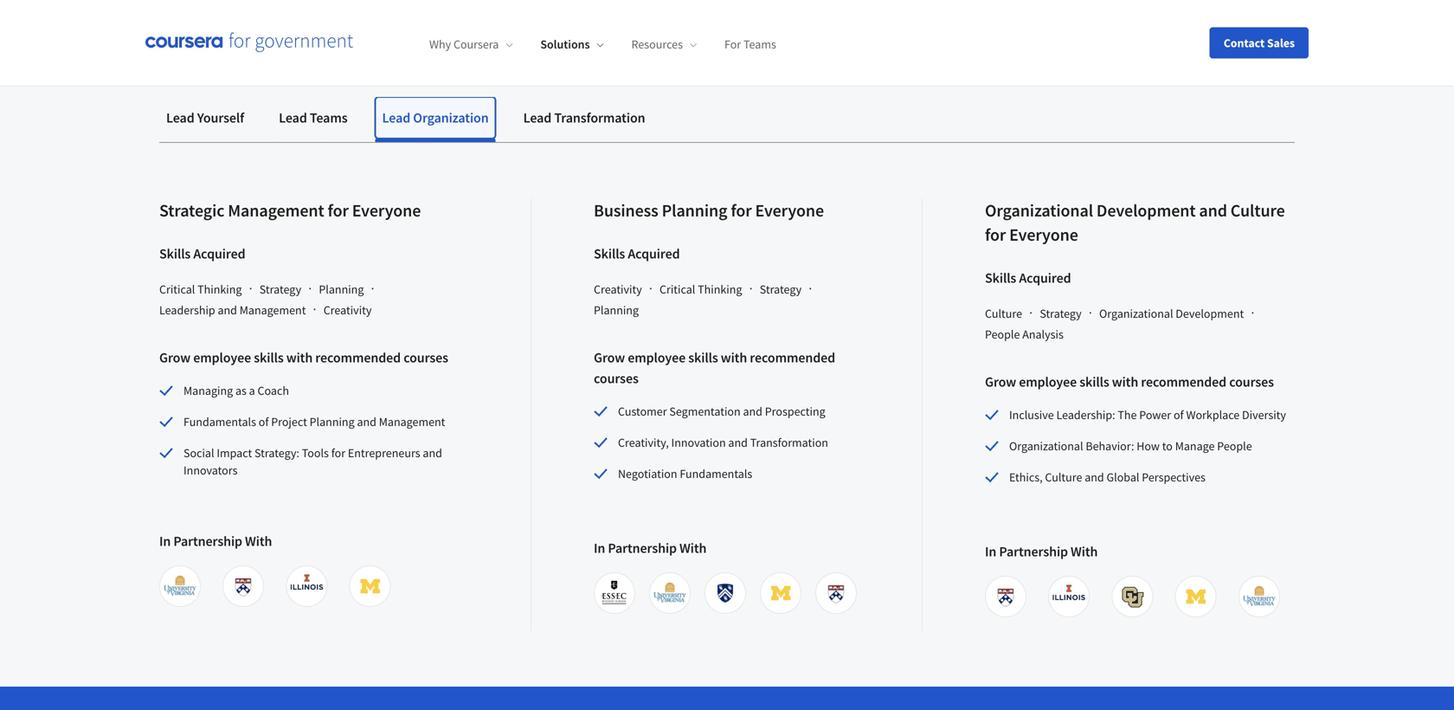 Task type: locate. For each thing, give the bounding box(es) containing it.
development inside organizational development people analysis
[[1176, 306, 1245, 321]]

1 horizontal spatial university of michigan image
[[764, 576, 798, 611]]

people
[[986, 326, 1021, 342], [1218, 438, 1253, 454]]

lead inside lead yourself button
[[166, 109, 195, 126]]

1 vertical spatial to
[[1163, 438, 1173, 454]]

acquired for organizational
[[1020, 269, 1072, 287]]

1 horizontal spatial thinking
[[698, 281, 743, 297]]

1 thinking from the left
[[198, 281, 242, 297]]

courses
[[404, 349, 449, 366], [594, 370, 639, 387], [1230, 373, 1275, 391]]

lead for lead teams
[[279, 109, 307, 126]]

0 vertical spatial fundamentals
[[184, 414, 256, 430]]

2 horizontal spatial university of pennsylvania (wharton) logo image
[[989, 579, 1024, 614]]

organizational inside organizational development people analysis
[[1100, 306, 1174, 321]]

organizational
[[986, 200, 1094, 221], [1100, 306, 1174, 321], [1010, 438, 1084, 454]]

1 horizontal spatial to
[[1163, 438, 1173, 454]]

0 horizontal spatial image 198 image
[[163, 569, 197, 604]]

1 horizontal spatial skills
[[594, 245, 625, 262]]

1 horizontal spatial of
[[1174, 407, 1184, 423]]

manage
[[1176, 438, 1215, 454]]

0 vertical spatial development
[[1097, 200, 1196, 221]]

strategy for strategic
[[260, 281, 301, 297]]

skills for organizational development and culture for everyone
[[1080, 373, 1110, 391]]

2 horizontal spatial partnership
[[1000, 543, 1069, 560]]

in partnership with
[[159, 533, 272, 550], [594, 540, 707, 557], [986, 543, 1098, 560]]

resources
[[632, 37, 683, 52]]

grow employee skills with recommended courses up the
[[986, 373, 1275, 391]]

development inside organizational development and culture for everyone
[[1097, 200, 1196, 221]]

1 horizontal spatial grow
[[594, 349, 625, 366]]

0 horizontal spatial fundamentals
[[184, 414, 256, 430]]

as
[[236, 383, 247, 398]]

1 vertical spatial development
[[1176, 306, 1245, 321]]

business
[[594, 200, 659, 221]]

0 horizontal spatial with
[[245, 533, 272, 550]]

lead down solutions
[[524, 109, 552, 126]]

and inside organizational development and culture for everyone
[[1200, 200, 1228, 221]]

image 198 image
[[163, 569, 197, 604], [653, 576, 688, 611], [1243, 579, 1277, 614]]

1 vertical spatial creativity
[[324, 302, 372, 318]]

in partnership with for business planning for everyone
[[594, 540, 707, 557]]

through
[[756, 0, 814, 7]]

partnership down innovators
[[174, 533, 242, 550]]

development for organizational development and culture for everyone
[[1097, 200, 1196, 221]]

acquired
[[193, 245, 246, 262], [628, 245, 680, 262], [1020, 269, 1072, 287]]

2 horizontal spatial grow employee skills with recommended courses
[[986, 373, 1275, 391]]

innovators
[[184, 462, 238, 478]]

1 vertical spatial management
[[240, 302, 306, 318]]

partnership
[[174, 533, 242, 550], [608, 540, 677, 557], [1000, 543, 1069, 560]]

fundamentals down managing
[[184, 414, 256, 430]]

organizational for organizational behavior: how to manage people
[[1010, 438, 1084, 454]]

0 horizontal spatial creativity
[[324, 302, 372, 318]]

grow for strategic management for everyone
[[159, 349, 191, 366]]

1 horizontal spatial critical
[[660, 281, 696, 297]]

transformation inside lead organization tab panel
[[751, 435, 829, 450]]

0 horizontal spatial of
[[259, 414, 269, 430]]

everyone
[[352, 200, 421, 221], [756, 200, 824, 221], [1010, 224, 1079, 246]]

management up coach
[[240, 302, 306, 318]]

customer
[[618, 404, 667, 419]]

recommended for management
[[315, 349, 401, 366]]

employee for business
[[628, 349, 686, 366]]

grow employee skills with recommended courses up customer segmentation and prospecting
[[594, 349, 836, 387]]

0 horizontal spatial courses
[[404, 349, 449, 366]]

1 horizontal spatial strategy
[[760, 281, 802, 297]]

thinking up leadership
[[198, 281, 242, 297]]

employee for strategic
[[193, 349, 251, 366]]

with
[[503, 0, 535, 7], [286, 349, 313, 366], [721, 349, 748, 366], [1113, 373, 1139, 391]]

illinios image
[[290, 569, 324, 604], [1052, 579, 1087, 614]]

for
[[328, 200, 349, 221], [731, 200, 752, 221], [986, 224, 1007, 246], [331, 445, 346, 461]]

2 horizontal spatial culture
[[1231, 200, 1286, 221]]

grow for business planning for everyone
[[594, 349, 625, 366]]

0 vertical spatial organizational
[[986, 200, 1094, 221]]

skills up the segmentation
[[689, 349, 718, 366]]

skills
[[464, 0, 500, 7], [254, 349, 284, 366], [689, 349, 718, 366], [1080, 373, 1110, 391]]

0 vertical spatial creativity
[[594, 281, 642, 297]]

1 horizontal spatial acquired
[[628, 245, 680, 262]]

0 horizontal spatial in
[[159, 533, 171, 550]]

0 horizontal spatial recommended
[[315, 349, 401, 366]]

1 horizontal spatial partnership
[[608, 540, 677, 557]]

skills acquired
[[159, 245, 246, 262], [594, 245, 680, 262], [986, 269, 1072, 287]]

teams
[[744, 37, 777, 52], [310, 109, 348, 126]]

demand
[[632, 0, 692, 7]]

0 horizontal spatial skills
[[159, 245, 191, 262]]

0 horizontal spatial culture
[[986, 306, 1023, 321]]

critical
[[159, 281, 195, 297], [660, 281, 696, 297]]

transformation
[[555, 109, 646, 126], [751, 435, 829, 450]]

and
[[1200, 200, 1228, 221], [218, 302, 237, 318], [743, 404, 763, 419], [357, 414, 377, 430], [729, 435, 748, 450], [423, 445, 442, 461], [1085, 469, 1105, 485]]

0 horizontal spatial grow
[[159, 349, 191, 366]]

1 vertical spatial fundamentals
[[680, 466, 753, 482]]

0 horizontal spatial critical thinking
[[159, 281, 242, 297]]

0 horizontal spatial acquired
[[193, 245, 246, 262]]

critical thinking
[[159, 281, 242, 297], [660, 281, 743, 297]]

on-
[[608, 0, 632, 7]]

0 vertical spatial teams
[[744, 37, 777, 52]]

job-
[[954, 0, 983, 7]]

partnership for organizational development and culture for everyone
[[1000, 543, 1069, 560]]

to
[[589, 0, 604, 7], [1163, 438, 1173, 454]]

grow up customer
[[594, 349, 625, 366]]

employee up customer
[[628, 349, 686, 366]]

0 horizontal spatial people
[[986, 326, 1021, 342]]

of left project
[[259, 414, 269, 430]]

critical thinking up leadership
[[159, 281, 242, 297]]

1 horizontal spatial employee
[[628, 349, 686, 366]]

1 critical from the left
[[159, 281, 195, 297]]

1 horizontal spatial everyone
[[756, 200, 824, 221]]

lead for lead transformation
[[524, 109, 552, 126]]

with
[[245, 533, 272, 550], [680, 540, 707, 557], [1071, 543, 1098, 560]]

in partnership with for organizational development and culture for everyone
[[986, 543, 1098, 560]]

grow
[[159, 349, 191, 366], [594, 349, 625, 366], [986, 373, 1017, 391]]

recommended inside grow employee skills with recommended courses
[[750, 349, 836, 366]]

planning
[[662, 200, 728, 221], [319, 281, 364, 297], [594, 302, 639, 318], [310, 414, 355, 430]]

lead yourself button
[[159, 97, 251, 139]]

ethics,
[[1010, 469, 1043, 485]]

0 horizontal spatial university of michigan image
[[353, 569, 388, 604]]

lead inside lead transformation button
[[524, 109, 552, 126]]

0 horizontal spatial transformation
[[555, 109, 646, 126]]

people down workplace
[[1218, 438, 1253, 454]]

impact
[[217, 445, 252, 461]]

transformation down solutions link
[[555, 109, 646, 126]]

recommended up 'prospecting'
[[750, 349, 836, 366]]

recommended up fundamentals of project planning and management
[[315, 349, 401, 366]]

2 horizontal spatial in partnership with
[[986, 543, 1098, 560]]

behavior:
[[1086, 438, 1135, 454]]

acquired down the business
[[628, 245, 680, 262]]

in partnership with down innovators
[[159, 533, 272, 550]]

lead right yourself
[[279, 109, 307, 126]]

2 horizontal spatial strategy
[[1040, 306, 1082, 321]]

skills acquired up analysis
[[986, 269, 1072, 287]]

with up the
[[1113, 373, 1139, 391]]

and inside social impact strategy: tools for entrepreneurs and innovators
[[423, 445, 442, 461]]

social impact strategy: tools for entrepreneurs and innovators
[[184, 445, 442, 478]]

1 horizontal spatial transformation
[[751, 435, 829, 450]]

employee up the 'inclusive'
[[1019, 373, 1077, 391]]

with for organizational development and culture for everyone
[[1113, 373, 1139, 391]]

university of pennsylvania (wharton) logo image
[[226, 569, 261, 604], [819, 576, 854, 611], [989, 579, 1024, 614]]

workplace
[[1187, 407, 1240, 423]]

prospecting
[[765, 404, 826, 419]]

1 horizontal spatial teams
[[744, 37, 777, 52]]

with for business planning for everyone
[[721, 349, 748, 366]]

2 vertical spatial culture
[[1046, 469, 1083, 485]]

organizational for organizational development and culture for everyone
[[986, 200, 1094, 221]]

0 horizontal spatial grow employee skills with recommended courses
[[159, 349, 449, 366]]

rice university image
[[708, 576, 743, 611]]

acquired down strategic
[[193, 245, 246, 262]]

teams inside button
[[310, 109, 348, 126]]

1 horizontal spatial in
[[594, 540, 606, 557]]

ethics, culture and global perspectives
[[1010, 469, 1206, 485]]

2 horizontal spatial in
[[986, 543, 997, 560]]

university of michigan image for business planning for everyone
[[764, 576, 798, 611]]

thinking down business planning for everyone
[[698, 281, 743, 297]]

people inside organizational development people analysis
[[986, 326, 1021, 342]]

2 horizontal spatial with
[[1071, 543, 1098, 560]]

1 horizontal spatial people
[[1218, 438, 1253, 454]]

grow up the 'inclusive'
[[986, 373, 1017, 391]]

acquired for business
[[628, 245, 680, 262]]

1 vertical spatial transformation
[[751, 435, 829, 450]]

in partnership with down ethics,
[[986, 543, 1098, 560]]

0 horizontal spatial strategy
[[260, 281, 301, 297]]

2 lead from the left
[[279, 109, 307, 126]]

skills acquired down the business
[[594, 245, 680, 262]]

with inside grow employee skills with recommended courses
[[721, 349, 748, 366]]

2 horizontal spatial image 198 image
[[1243, 579, 1277, 614]]

critical up leadership
[[159, 281, 195, 297]]

to left on- at the left top of page
[[589, 0, 604, 7]]

skills up leadership:
[[1080, 373, 1110, 391]]

employee up managing
[[193, 349, 251, 366]]

partnership down ethics,
[[1000, 543, 1069, 560]]

1 horizontal spatial critical thinking
[[660, 281, 743, 297]]

0 vertical spatial transformation
[[555, 109, 646, 126]]

with up coach
[[286, 349, 313, 366]]

and inside 'planning leadership and management'
[[218, 302, 237, 318]]

fundamentals
[[184, 414, 256, 430], [680, 466, 753, 482]]

grow employee skills with recommended courses up coach
[[159, 349, 449, 366]]

for inside social impact strategy: tools for entrepreneurs and innovators
[[331, 445, 346, 461]]

skills for organizational development and culture for everyone
[[986, 269, 1017, 287]]

4 lead from the left
[[524, 109, 552, 126]]

0 horizontal spatial teams
[[310, 109, 348, 126]]

skills up coursera on the top left of page
[[464, 0, 500, 7]]

strategy for organizational
[[1040, 306, 1082, 321]]

teams for lead teams
[[310, 109, 348, 126]]

to right how
[[1163, 438, 1173, 454]]

inclusive
[[1010, 407, 1054, 423]]

2 horizontal spatial acquired
[[1020, 269, 1072, 287]]

with for management
[[245, 533, 272, 550]]

lead left yourself
[[166, 109, 195, 126]]

management up entrepreneurs
[[379, 414, 445, 430]]

1 lead from the left
[[166, 109, 195, 126]]

2 horizontal spatial grow
[[986, 373, 1017, 391]]

people left analysis
[[986, 326, 1021, 342]]

2 horizontal spatial employee
[[1019, 373, 1077, 391]]

lead
[[166, 109, 195, 126], [279, 109, 307, 126], [382, 109, 411, 126], [524, 109, 552, 126]]

1 horizontal spatial recommended
[[750, 349, 836, 366]]

in partnership with up essec business school image
[[594, 540, 707, 557]]

lead inside lead teams button
[[279, 109, 307, 126]]

2 horizontal spatial everyone
[[1010, 224, 1079, 246]]

culture
[[1231, 200, 1286, 221], [986, 306, 1023, 321], [1046, 469, 1083, 485]]

creativity
[[594, 281, 642, 297], [324, 302, 372, 318]]

project
[[271, 414, 307, 430]]

training
[[696, 0, 752, 7]]

turnkey,
[[891, 0, 951, 7]]

0 horizontal spatial partnership
[[174, 533, 242, 550]]

with for planning
[[680, 540, 707, 557]]

3 lead from the left
[[382, 109, 411, 126]]

skills
[[159, 245, 191, 262], [594, 245, 625, 262], [986, 269, 1017, 287]]

1 horizontal spatial grow employee skills with recommended courses
[[594, 349, 836, 387]]

1 horizontal spatial courses
[[594, 370, 639, 387]]

everyone for strategic management for everyone
[[352, 200, 421, 221]]

0 vertical spatial people
[[986, 326, 1021, 342]]

everyone for business planning for everyone
[[756, 200, 824, 221]]

0 vertical spatial to
[[589, 0, 604, 7]]

yourself
[[197, 109, 244, 126]]

2 horizontal spatial courses
[[1230, 373, 1275, 391]]

strategy inside strategy planning
[[760, 281, 802, 297]]

how
[[1137, 438, 1160, 454]]

critical thinking down business planning for everyone
[[660, 281, 743, 297]]

1 vertical spatial organizational
[[1100, 306, 1174, 321]]

2 horizontal spatial recommended
[[1142, 373, 1227, 391]]

skills acquired down strategic
[[159, 245, 246, 262]]

1 horizontal spatial with
[[680, 540, 707, 557]]

acquired up analysis
[[1020, 269, 1072, 287]]

2 critical from the left
[[660, 281, 696, 297]]

1 vertical spatial teams
[[310, 109, 348, 126]]

0 horizontal spatial everyone
[[352, 200, 421, 221]]

for teams link
[[725, 37, 777, 52]]

skills acquired for business
[[594, 245, 680, 262]]

organizational development and culture for everyone
[[986, 200, 1286, 246]]

based
[[983, 0, 1026, 7]]

organizational inside organizational development and culture for everyone
[[986, 200, 1094, 221]]

of
[[1174, 407, 1184, 423], [259, 414, 269, 430]]

skills up coach
[[254, 349, 284, 366]]

1 horizontal spatial in partnership with
[[594, 540, 707, 557]]

management
[[228, 200, 324, 221], [240, 302, 306, 318], [379, 414, 445, 430]]

2 vertical spatial organizational
[[1010, 438, 1084, 454]]

grow up managing
[[159, 349, 191, 366]]

1 critical thinking from the left
[[159, 281, 242, 297]]

with left access
[[503, 0, 535, 7]]

1 vertical spatial culture
[[986, 306, 1023, 321]]

2 horizontal spatial skills acquired
[[986, 269, 1072, 287]]

in for organizational development and culture for everyone
[[986, 543, 997, 560]]

lead for lead organization
[[382, 109, 411, 126]]

creativity, innovation and transformation
[[618, 435, 829, 450]]

employee
[[193, 349, 251, 366], [628, 349, 686, 366], [1019, 373, 1077, 391]]

segmentation
[[670, 404, 741, 419]]

0 vertical spatial culture
[[1231, 200, 1286, 221]]

courses for organizational development and culture for everyone
[[1230, 373, 1275, 391]]

transformation inside button
[[555, 109, 646, 126]]

management right strategic
[[228, 200, 324, 221]]

planning leadership and management
[[159, 281, 364, 318]]

of right the power
[[1174, 407, 1184, 423]]

with up customer segmentation and prospecting
[[721, 349, 748, 366]]

critical down business planning for everyone
[[660, 281, 696, 297]]

skills acquired for strategic
[[159, 245, 246, 262]]

leadership:
[[1057, 407, 1116, 423]]

0 horizontal spatial in partnership with
[[159, 533, 272, 550]]

courses for strategic management for everyone
[[404, 349, 449, 366]]

partnership up essec business school image
[[608, 540, 677, 557]]

0 horizontal spatial critical
[[159, 281, 195, 297]]

fundamentals down creativity, innovation and transformation
[[680, 466, 753, 482]]

university of michigan image
[[353, 569, 388, 604], [764, 576, 798, 611], [1179, 579, 1214, 614]]

0 horizontal spatial to
[[589, 0, 604, 7]]

0 horizontal spatial thinking
[[198, 281, 242, 297]]

transformation down 'prospecting'
[[751, 435, 829, 450]]

0 horizontal spatial skills acquired
[[159, 245, 246, 262]]

0 horizontal spatial employee
[[193, 349, 251, 366]]

lead left organization at the top of the page
[[382, 109, 411, 126]]

2 horizontal spatial university of michigan image
[[1179, 579, 1214, 614]]

recommended
[[315, 349, 401, 366], [750, 349, 836, 366], [1142, 373, 1227, 391]]

2 vertical spatial management
[[379, 414, 445, 430]]

and for organizational development and culture for everyone
[[1200, 200, 1228, 221]]

recommended up the power
[[1142, 373, 1227, 391]]

contact sales button
[[1210, 27, 1309, 58]]

solutions link
[[541, 37, 604, 52]]

in for strategic management for everyone
[[159, 533, 171, 550]]

grow employee skills with recommended courses
[[159, 349, 449, 366], [594, 349, 836, 387], [986, 373, 1275, 391]]

2 horizontal spatial skills
[[986, 269, 1017, 287]]

development for organizational development people analysis
[[1176, 306, 1245, 321]]

solutions
[[541, 37, 590, 52]]

1 horizontal spatial skills acquired
[[594, 245, 680, 262]]

for inside organizational development and culture for everyone
[[986, 224, 1007, 246]]

lead inside lead organization button
[[382, 109, 411, 126]]



Task type: vqa. For each thing, say whether or not it's contained in the screenshot.
University of Michigan icon to the left
yes



Task type: describe. For each thing, give the bounding box(es) containing it.
lead for lead yourself
[[166, 109, 195, 126]]

in for business planning for everyone
[[594, 540, 606, 557]]

skills acquired for organizational
[[986, 269, 1072, 287]]

1 horizontal spatial university of pennsylvania (wharton) logo image
[[819, 576, 854, 611]]

teams for for teams
[[744, 37, 777, 52]]

grow for organizational development and culture for everyone
[[986, 373, 1017, 391]]

lead yourself
[[166, 109, 244, 126]]

strategy planning
[[594, 281, 802, 318]]

to inside strengthen your organization's leadership skills with access to on-demand training through skillsets - turnkey, job-based learning programs.
[[589, 0, 604, 7]]

why coursera
[[430, 37, 499, 52]]

1 horizontal spatial creativity
[[594, 281, 642, 297]]

0 vertical spatial management
[[228, 200, 324, 221]]

customer segmentation and prospecting
[[618, 404, 826, 419]]

global
[[1107, 469, 1140, 485]]

organization's
[[280, 0, 381, 7]]

sales
[[1268, 35, 1296, 51]]

with inside strengthen your organization's leadership skills with access to on-demand training through skillsets - turnkey, job-based learning programs.
[[503, 0, 535, 7]]

your
[[243, 0, 276, 7]]

0 horizontal spatial illinios image
[[290, 569, 324, 604]]

strengthen your organization's leadership skills with access to on-demand training through skillsets - turnkey, job-based learning programs.
[[159, 0, 1089, 28]]

leadership
[[159, 302, 215, 318]]

perspectives
[[1142, 469, 1206, 485]]

why coursera link
[[430, 37, 513, 52]]

courses for business planning for everyone
[[594, 370, 639, 387]]

1 horizontal spatial image 198 image
[[653, 576, 688, 611]]

in partnership with for strategic management for everyone
[[159, 533, 272, 550]]

1 horizontal spatial illinios image
[[1052, 579, 1087, 614]]

skills for business planning for everyone
[[594, 245, 625, 262]]

and for planning leadership and management
[[218, 302, 237, 318]]

power
[[1140, 407, 1172, 423]]

innovation
[[672, 435, 726, 450]]

everyone inside organizational development and culture for everyone
[[1010, 224, 1079, 246]]

management inside 'planning leadership and management'
[[240, 302, 306, 318]]

lead organization button
[[375, 97, 496, 139]]

to inside lead organization tab panel
[[1163, 438, 1173, 454]]

lead teams button
[[272, 97, 355, 139]]

grow employee skills with recommended courses for development
[[986, 373, 1275, 391]]

for teams
[[725, 37, 777, 52]]

and for creativity, innovation and transformation
[[729, 435, 748, 450]]

managing
[[184, 383, 233, 398]]

and for ethics, culture and global perspectives
[[1085, 469, 1105, 485]]

essec business school image
[[598, 576, 632, 611]]

recommended for development
[[1142, 373, 1227, 391]]

learning
[[1030, 0, 1089, 7]]

1 vertical spatial people
[[1218, 438, 1253, 454]]

lead transformation button
[[517, 97, 653, 139]]

planning inside strategy planning
[[594, 302, 639, 318]]

lead organization tab panel
[[159, 143, 1296, 631]]

skills inside strengthen your organization's leadership skills with access to on-demand training through skillsets - turnkey, job-based learning programs.
[[464, 0, 500, 7]]

partnership for strategic management for everyone
[[174, 533, 242, 550]]

coach
[[258, 383, 289, 398]]

a
[[249, 383, 255, 398]]

programs.
[[159, 6, 233, 28]]

recommended for planning
[[750, 349, 836, 366]]

content tabs tab list
[[159, 97, 1296, 142]]

for
[[725, 37, 741, 52]]

lead transformation
[[524, 109, 646, 126]]

resources link
[[632, 37, 697, 52]]

tools
[[302, 445, 329, 461]]

1 horizontal spatial culture
[[1046, 469, 1083, 485]]

university of michigan image for organizational development and culture for everyone
[[1179, 579, 1214, 614]]

organizational behavior: how to manage people
[[1010, 438, 1253, 454]]

2 critical thinking from the left
[[660, 281, 743, 297]]

creativity,
[[618, 435, 669, 450]]

strengthen
[[159, 0, 240, 7]]

strategy:
[[255, 445, 300, 461]]

inclusive leadership: the power of workplace diversity
[[1010, 407, 1287, 423]]

organizational for organizational development people analysis
[[1100, 306, 1174, 321]]

partnership for business planning for everyone
[[608, 540, 677, 557]]

fundamentals of project planning and management
[[184, 414, 445, 430]]

access
[[539, 0, 586, 7]]

organization
[[413, 109, 489, 126]]

employee for organizational
[[1019, 373, 1077, 391]]

entrepreneurs
[[348, 445, 421, 461]]

0 horizontal spatial university of pennsylvania (wharton) logo image
[[226, 569, 261, 604]]

grow employee skills with recommended courses for planning
[[594, 349, 836, 387]]

acquired for strategic
[[193, 245, 246, 262]]

contact sales
[[1224, 35, 1296, 51]]

skills for business planning for everyone
[[689, 349, 718, 366]]

university of michigan image for strategic management for everyone
[[353, 569, 388, 604]]

2 thinking from the left
[[698, 281, 743, 297]]

analysis
[[1023, 326, 1064, 342]]

lead organization
[[382, 109, 489, 126]]

coursera
[[454, 37, 499, 52]]

culture inside organizational development and culture for everyone
[[1231, 200, 1286, 221]]

organizational development people analysis
[[986, 306, 1245, 342]]

social
[[184, 445, 214, 461]]

grow employee skills with recommended courses for management
[[159, 349, 449, 366]]

skills for strategic management for everyone
[[254, 349, 284, 366]]

skillsets
[[817, 0, 879, 7]]

diversity
[[1243, 407, 1287, 423]]

lead teams
[[279, 109, 348, 126]]

strategic
[[159, 200, 225, 221]]

the
[[1118, 407, 1137, 423]]

1 horizontal spatial fundamentals
[[680, 466, 753, 482]]

contact
[[1224, 35, 1265, 51]]

why
[[430, 37, 451, 52]]

negotiation
[[618, 466, 678, 482]]

managing as a coach
[[184, 383, 289, 398]]

planning inside 'planning leadership and management'
[[319, 281, 364, 297]]

university of colorado boulder image
[[1116, 579, 1150, 614]]

skills for strategic management for everyone
[[159, 245, 191, 262]]

business planning for everyone
[[594, 200, 824, 221]]

with for strategic management for everyone
[[286, 349, 313, 366]]

negotiation fundamentals
[[618, 466, 753, 482]]

with for development
[[1071, 543, 1098, 560]]

and for customer segmentation and prospecting
[[743, 404, 763, 419]]

coursera for government image
[[145, 33, 353, 53]]

leadership
[[384, 0, 460, 7]]

strategic management for everyone
[[159, 200, 421, 221]]

-
[[882, 0, 888, 7]]



